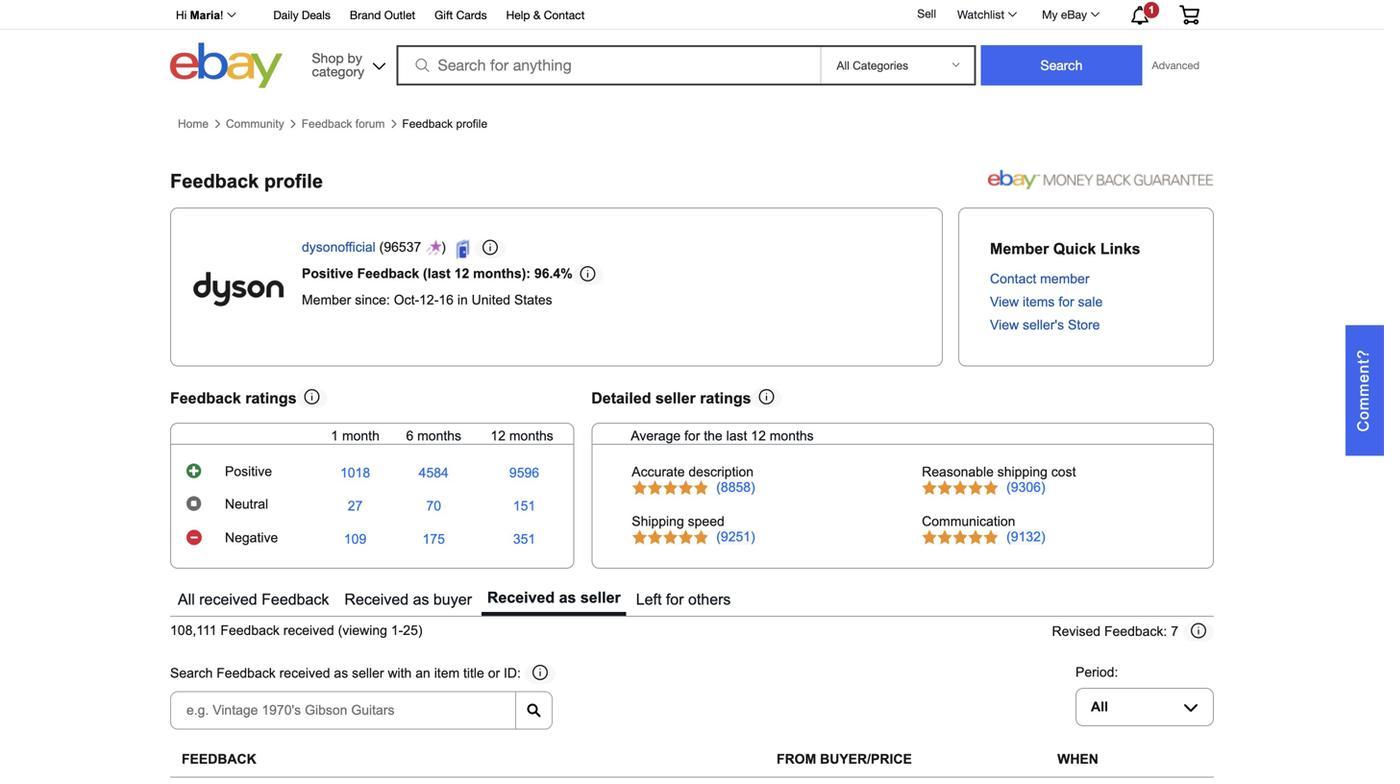 Task type: vqa. For each thing, say whether or not it's contained in the screenshot.
the rightmost 256GB
no



Task type: describe. For each thing, give the bounding box(es) containing it.
last
[[727, 429, 748, 444]]

since:
[[355, 293, 390, 308]]

detailed
[[592, 390, 652, 407]]

accurate
[[632, 465, 685, 480]]

detailed seller ratings
[[592, 390, 752, 407]]

buyer
[[434, 592, 472, 609]]

daily
[[273, 8, 299, 22]]

(9306)
[[1007, 480, 1046, 495]]

by
[[348, 50, 362, 66]]

received as buyer button
[[339, 585, 478, 617]]

profile for the feedback profile page for dysonofficial element
[[264, 171, 323, 192]]

feedback profile link
[[402, 117, 488, 131]]

deals
[[302, 8, 331, 22]]

in
[[458, 293, 468, 308]]

member quick links
[[991, 241, 1141, 258]]

an
[[416, 666, 431, 681]]

gift cards link
[[435, 5, 487, 26]]

12 months
[[491, 429, 554, 444]]

351
[[513, 532, 536, 547]]

(
[[380, 240, 384, 255]]

for inside contact member view items for sale view seller's store
[[1059, 295, 1075, 310]]

negative
[[225, 531, 278, 546]]

96537
[[384, 240, 422, 255]]

items
[[1023, 295, 1056, 310]]

e.g. Vintage 1970's Gibson Guitars text field
[[170, 692, 516, 730]]

contact inside account navigation
[[544, 8, 585, 22]]

positive for positive
[[225, 465, 272, 480]]

2 ratings from the left
[[700, 390, 752, 407]]

select the feedback time period you want to see element
[[1076, 666, 1119, 680]]

average for the last 12 months
[[631, 429, 814, 444]]

advanced link
[[1143, 46, 1210, 85]]

all for all received feedback
[[178, 592, 195, 609]]

when
[[1058, 753, 1099, 767]]

accurate description
[[632, 465, 754, 480]]

united
[[472, 293, 511, 308]]

all for all
[[1092, 700, 1109, 715]]

all received feedback button
[[172, 585, 335, 617]]

daily deals link
[[273, 5, 331, 26]]

1 ratings from the left
[[246, 390, 297, 407]]

feedback profile for feedback profile link
[[402, 117, 488, 130]]

or
[[488, 666, 500, 681]]

period:
[[1076, 666, 1119, 680]]

community
[[226, 117, 284, 130]]

home
[[178, 117, 209, 130]]

gift
[[435, 8, 453, 22]]

(9251)
[[717, 530, 756, 545]]

7
[[1172, 625, 1179, 639]]

the
[[704, 429, 723, 444]]

!
[[220, 9, 223, 22]]

feedback
[[182, 753, 257, 767]]

help & contact link
[[507, 5, 585, 26]]

gift cards
[[435, 8, 487, 22]]

feedback profile page for dysonofficial element
[[170, 171, 323, 192]]

1 for 1 month
[[331, 429, 339, 444]]

id:
[[504, 666, 521, 681]]

16
[[439, 293, 454, 308]]

links
[[1101, 241, 1141, 258]]

9596 button
[[510, 466, 540, 481]]

4584
[[419, 466, 449, 481]]

70
[[427, 499, 441, 514]]

shop
[[312, 50, 344, 66]]

brand
[[350, 8, 381, 22]]

2 horizontal spatial 12
[[751, 429, 766, 444]]

title
[[464, 666, 485, 681]]

25)
[[403, 624, 423, 639]]

store
[[1069, 318, 1101, 333]]

contact member link
[[991, 272, 1090, 287]]

community link
[[226, 117, 284, 131]]

month
[[342, 429, 380, 444]]

positive for positive feedback (last 12 months): 96.4%
[[302, 267, 354, 281]]

0 horizontal spatial as
[[334, 666, 348, 681]]

none submit inside shop by category "banner"
[[981, 45, 1143, 86]]

1 horizontal spatial 12
[[491, 429, 506, 444]]

item
[[434, 666, 460, 681]]

maria
[[190, 9, 220, 22]]

1 view from the top
[[991, 295, 1020, 310]]

8858 ratings received on accurate description. click to check average rating. element
[[717, 480, 756, 495]]

0 vertical spatial seller
[[656, 390, 696, 407]]

6
[[406, 429, 414, 444]]

0 horizontal spatial 12
[[455, 267, 470, 281]]

member since: oct-12-16 in united states
[[302, 293, 553, 308]]

feedback forum
[[302, 117, 385, 130]]

months for 12 months
[[510, 429, 554, 444]]

12-
[[419, 293, 439, 308]]

received for search
[[280, 666, 330, 681]]

forum
[[356, 117, 385, 130]]

revised
[[1053, 625, 1101, 639]]

9596
[[510, 466, 540, 481]]

from buyer/price element
[[777, 753, 913, 767]]

advanced
[[1153, 59, 1200, 72]]

ebay money back guarantee policy image
[[989, 167, 1215, 190]]

151 button
[[513, 499, 536, 514]]

your shopping cart image
[[1179, 5, 1201, 24]]

received for received as seller
[[488, 590, 555, 607]]

1018
[[340, 466, 370, 481]]

shop by category button
[[303, 43, 390, 84]]

click to go to dysonofficial ebay store image
[[456, 240, 475, 259]]

account navigation
[[165, 0, 1215, 30]]

)
[[442, 240, 450, 255]]

when element
[[1058, 753, 1099, 767]]

&
[[534, 8, 541, 22]]

user profile for dysonofficial image
[[190, 242, 287, 338]]

search feedback received as seller with an item title or id:
[[170, 666, 521, 681]]

as for buyer
[[413, 592, 429, 609]]

dysonofficial link
[[302, 240, 376, 259]]

profile for feedback profile link
[[456, 117, 488, 130]]

9251 ratings received on shipping speed. click to check average rating. element
[[717, 530, 756, 545]]



Task type: locate. For each thing, give the bounding box(es) containing it.
member for member quick links
[[991, 241, 1050, 258]]

all received feedback
[[178, 592, 329, 609]]

months for 6 months
[[418, 429, 462, 444]]

1 button
[[1115, 1, 1165, 28]]

hi maria !
[[176, 9, 223, 22]]

received left (viewing
[[284, 624, 334, 639]]

speed
[[688, 515, 725, 529]]

received up 108,111
[[199, 592, 257, 609]]

27 button
[[348, 499, 363, 514]]

average
[[631, 429, 681, 444]]

sell link
[[909, 7, 945, 20]]

70 button
[[427, 499, 441, 514]]

feedback profile for the feedback profile page for dysonofficial element
[[170, 171, 323, 192]]

shop by category
[[312, 50, 365, 79]]

description
[[689, 465, 754, 480]]

feedback ratings
[[170, 390, 297, 407]]

for for left for others
[[666, 592, 684, 609]]

(9251) button
[[717, 530, 756, 545]]

1 vertical spatial view
[[991, 318, 1020, 333]]

member left since:
[[302, 293, 351, 308]]

received inside all received feedback button
[[199, 592, 257, 609]]

0 vertical spatial contact
[[544, 8, 585, 22]]

1 left month
[[331, 429, 339, 444]]

0 horizontal spatial ratings
[[246, 390, 297, 407]]

sale
[[1079, 295, 1103, 310]]

reasonable
[[922, 465, 994, 480]]

1018 button
[[340, 466, 370, 481]]

for for average for the last 12 months
[[685, 429, 701, 444]]

seller's
[[1023, 318, 1065, 333]]

3 months from the left
[[770, 429, 814, 444]]

all inside popup button
[[1092, 700, 1109, 715]]

109 button
[[344, 532, 367, 548]]

1 months from the left
[[418, 429, 462, 444]]

months right 6
[[418, 429, 462, 444]]

positive up neutral
[[225, 465, 272, 480]]

as left left
[[559, 590, 577, 607]]

1
[[1149, 4, 1155, 16], [331, 429, 339, 444]]

view seller's store link
[[991, 318, 1101, 333]]

cards
[[456, 8, 487, 22]]

from buyer/price
[[777, 753, 913, 767]]

0 horizontal spatial all
[[178, 592, 195, 609]]

revised feedback: 7
[[1053, 625, 1179, 639]]

comment?
[[1356, 350, 1373, 432]]

0 vertical spatial all
[[178, 592, 195, 609]]

all button
[[1076, 689, 1215, 727]]

1 horizontal spatial received
[[488, 590, 555, 607]]

all
[[178, 592, 195, 609], [1092, 700, 1109, 715]]

9132 ratings received on communication. click to check average rating. element
[[1007, 530, 1046, 545]]

received down 108,111 feedback received (viewing 1-25)
[[280, 666, 330, 681]]

received up (viewing
[[345, 592, 409, 609]]

seller left with
[[352, 666, 384, 681]]

seller up average
[[656, 390, 696, 407]]

1 vertical spatial feedback profile
[[170, 171, 323, 192]]

my ebay link
[[1032, 3, 1109, 26]]

0 horizontal spatial feedback profile
[[170, 171, 323, 192]]

received as buyer
[[345, 592, 472, 609]]

left
[[636, 592, 662, 609]]

1-
[[391, 624, 403, 639]]

2 vertical spatial for
[[666, 592, 684, 609]]

feedback score is 96537 element
[[384, 240, 422, 259]]

0 vertical spatial profile
[[456, 117, 488, 130]]

received down 351 "button" on the bottom of page
[[488, 590, 555, 607]]

feedback profile right forum
[[402, 117, 488, 130]]

all down select the feedback time period you want to see 'element'
[[1092, 700, 1109, 715]]

1 vertical spatial 1
[[331, 429, 339, 444]]

my
[[1043, 8, 1059, 21]]

for down member
[[1059, 295, 1075, 310]]

months up 9596
[[510, 429, 554, 444]]

1 vertical spatial received
[[284, 624, 334, 639]]

1 horizontal spatial 1
[[1149, 4, 1155, 16]]

hi
[[176, 9, 187, 22]]

contact inside contact member view items for sale view seller's store
[[991, 272, 1037, 287]]

0 vertical spatial feedback profile
[[402, 117, 488, 130]]

positive down dysonofficial link
[[302, 267, 354, 281]]

watchlist link
[[947, 3, 1026, 26]]

1 horizontal spatial as
[[413, 592, 429, 609]]

quick
[[1054, 241, 1097, 258]]

shipping speed
[[632, 515, 725, 529]]

seller left left
[[581, 590, 621, 607]]

1 horizontal spatial for
[[685, 429, 701, 444]]

12 right last on the bottom of the page
[[751, 429, 766, 444]]

0 horizontal spatial positive
[[225, 465, 272, 480]]

0 horizontal spatial profile
[[264, 171, 323, 192]]

0 horizontal spatial months
[[418, 429, 462, 444]]

positive feedback (last 12 months): 96.4%
[[302, 267, 573, 281]]

feedback inside button
[[262, 592, 329, 609]]

cost
[[1052, 465, 1077, 480]]

1 horizontal spatial positive
[[302, 267, 354, 281]]

help & contact
[[507, 8, 585, 22]]

1 left 'your shopping cart' icon
[[1149, 4, 1155, 16]]

1 vertical spatial seller
[[581, 590, 621, 607]]

2 view from the top
[[991, 318, 1020, 333]]

0 vertical spatial member
[[991, 241, 1050, 258]]

1 horizontal spatial profile
[[456, 117, 488, 130]]

1 inside dropdown button
[[1149, 4, 1155, 16]]

(viewing
[[338, 624, 388, 639]]

all up 108,111
[[178, 592, 195, 609]]

0 vertical spatial view
[[991, 295, 1020, 310]]

0 horizontal spatial for
[[666, 592, 684, 609]]

0 vertical spatial positive
[[302, 267, 354, 281]]

feedback forum link
[[302, 117, 385, 131]]

1 vertical spatial all
[[1092, 700, 1109, 715]]

feedback
[[302, 117, 352, 130], [402, 117, 453, 130], [170, 171, 259, 192], [357, 267, 420, 281], [170, 390, 241, 407], [262, 592, 329, 609], [221, 624, 280, 639], [217, 666, 276, 681]]

(8858)
[[717, 480, 756, 495]]

neutral
[[225, 498, 268, 513]]

12 down 'click to go to dysonofficial ebay store' icon
[[455, 267, 470, 281]]

1 vertical spatial for
[[685, 429, 701, 444]]

received
[[488, 590, 555, 607], [345, 592, 409, 609]]

0 vertical spatial for
[[1059, 295, 1075, 310]]

for left the at the bottom right of page
[[685, 429, 701, 444]]

2 horizontal spatial for
[[1059, 295, 1075, 310]]

1 vertical spatial member
[[302, 293, 351, 308]]

reasonable shipping cost
[[922, 465, 1077, 480]]

oct-
[[394, 293, 419, 308]]

1 horizontal spatial feedback profile
[[402, 117, 488, 130]]

108,111
[[170, 624, 217, 639]]

108,111 feedback received (viewing 1-25)
[[170, 624, 423, 639]]

0 horizontal spatial contact
[[544, 8, 585, 22]]

2 months from the left
[[510, 429, 554, 444]]

175
[[423, 532, 445, 547]]

9306 ratings received on reasonable shipping cost. click to check average rating. element
[[1007, 480, 1046, 495]]

1 horizontal spatial contact
[[991, 272, 1037, 287]]

1 horizontal spatial seller
[[581, 590, 621, 607]]

1 inside feedback profile main content
[[331, 429, 339, 444]]

1 vertical spatial positive
[[225, 465, 272, 480]]

(9306) button
[[1007, 480, 1046, 496]]

for
[[1059, 295, 1075, 310], [685, 429, 701, 444], [666, 592, 684, 609]]

sell
[[918, 7, 937, 20]]

12 right 6 months
[[491, 429, 506, 444]]

0 horizontal spatial member
[[302, 293, 351, 308]]

0 vertical spatial received
[[199, 592, 257, 609]]

as for seller
[[559, 590, 577, 607]]

brand outlet link
[[350, 5, 416, 26]]

1 horizontal spatial member
[[991, 241, 1050, 258]]

view left items
[[991, 295, 1020, 310]]

1 vertical spatial profile
[[264, 171, 323, 192]]

2 horizontal spatial months
[[770, 429, 814, 444]]

outlet
[[384, 8, 416, 22]]

member
[[991, 241, 1050, 258], [302, 293, 351, 308]]

2 horizontal spatial seller
[[656, 390, 696, 407]]

all inside button
[[178, 592, 195, 609]]

1 horizontal spatial all
[[1092, 700, 1109, 715]]

received for 108,111
[[284, 624, 334, 639]]

feedback profile down community link
[[170, 171, 323, 192]]

1 month
[[331, 429, 380, 444]]

2 vertical spatial received
[[280, 666, 330, 681]]

for inside the left for others button
[[666, 592, 684, 609]]

1 vertical spatial contact
[[991, 272, 1037, 287]]

Search for anything text field
[[400, 47, 817, 84]]

as left buyer
[[413, 592, 429, 609]]

ratings
[[246, 390, 297, 407], [700, 390, 752, 407]]

feedback profile main content
[[170, 109, 1385, 782]]

member for member since: oct-12-16 in united states
[[302, 293, 351, 308]]

151
[[513, 499, 536, 514]]

feedback:
[[1105, 625, 1168, 639]]

0 horizontal spatial received
[[345, 592, 409, 609]]

contact up items
[[991, 272, 1037, 287]]

months right last on the bottom of the page
[[770, 429, 814, 444]]

member up contact member link
[[991, 241, 1050, 258]]

positive
[[302, 267, 354, 281], [225, 465, 272, 480]]

6 months
[[406, 429, 462, 444]]

feedback element
[[182, 753, 257, 767]]

watchlist
[[958, 8, 1005, 21]]

comment? link
[[1347, 326, 1385, 456]]

seller inside button
[[581, 590, 621, 607]]

contact member view items for sale view seller's store
[[991, 272, 1103, 333]]

search
[[170, 666, 213, 681]]

1 horizontal spatial ratings
[[700, 390, 752, 407]]

1 horizontal spatial months
[[510, 429, 554, 444]]

0 horizontal spatial 1
[[331, 429, 339, 444]]

dysonofficial
[[302, 240, 376, 255]]

(9132) button
[[1007, 530, 1046, 545]]

shipping
[[632, 515, 685, 529]]

profile
[[456, 117, 488, 130], [264, 171, 323, 192]]

shop by category banner
[[165, 0, 1215, 93]]

received for received as buyer
[[345, 592, 409, 609]]

0 vertical spatial 1
[[1149, 4, 1155, 16]]

brand outlet
[[350, 8, 416, 22]]

2 horizontal spatial as
[[559, 590, 577, 607]]

1 for 1
[[1149, 4, 1155, 16]]

daily deals
[[273, 8, 331, 22]]

view left seller's on the top right
[[991, 318, 1020, 333]]

27
[[348, 499, 363, 514]]

contact
[[544, 8, 585, 22], [991, 272, 1037, 287]]

2 vertical spatial seller
[[352, 666, 384, 681]]

None submit
[[981, 45, 1143, 86]]

175 button
[[423, 532, 445, 548]]

4584 button
[[419, 466, 449, 481]]

as up "e.g. vintage 1970's gibson guitars" text field
[[334, 666, 348, 681]]

home link
[[178, 117, 209, 131]]

for right left
[[666, 592, 684, 609]]

contact right &
[[544, 8, 585, 22]]

0 horizontal spatial seller
[[352, 666, 384, 681]]

help
[[507, 8, 530, 22]]

as
[[559, 590, 577, 607], [413, 592, 429, 609], [334, 666, 348, 681]]



